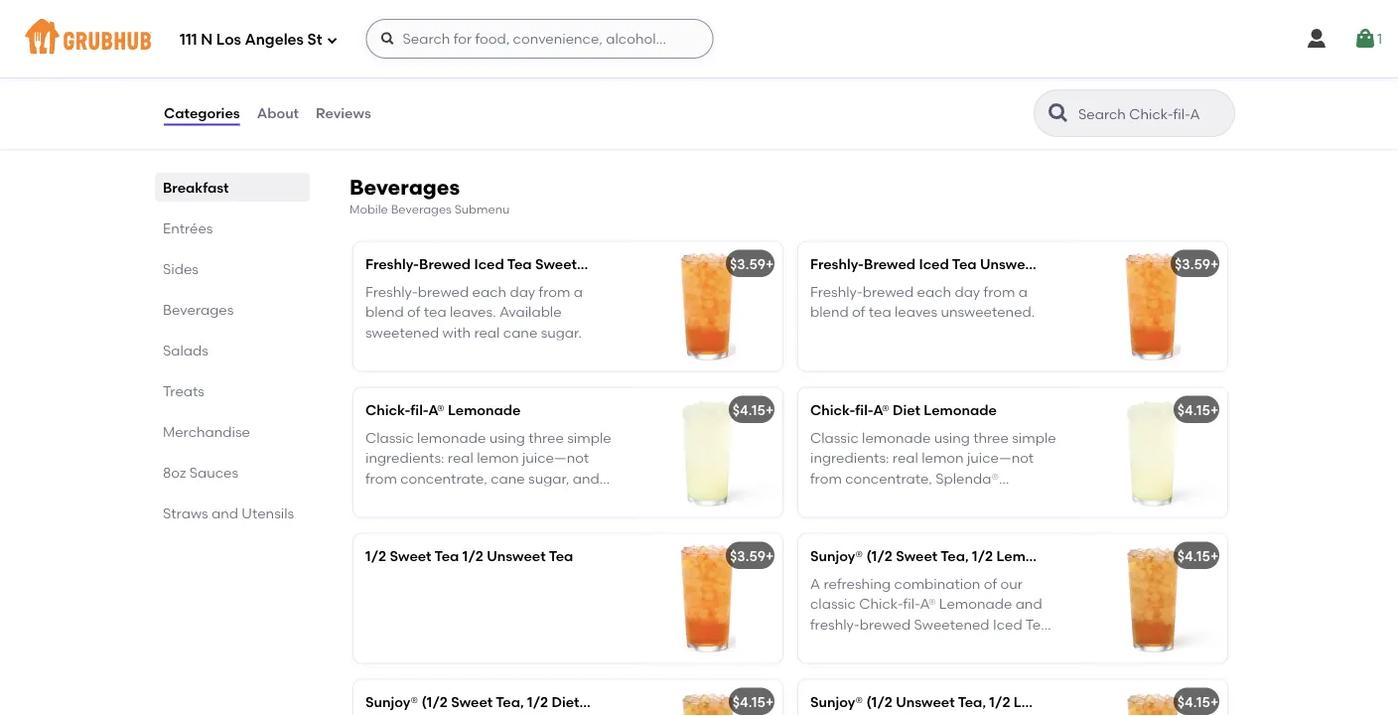 Task type: locate. For each thing, give the bounding box(es) containing it.
day inside freshly-brewed each day from a blend of tea leaves. available sweetened with real cane sugar.
[[510, 283, 536, 300]]

blend for freshly-brewed each day from a blend of tea leaves. available sweetened with real cane sugar.
[[365, 304, 404, 321]]

1 horizontal spatial tea
[[869, 304, 892, 321]]

2 of from the left
[[852, 304, 866, 321]]

+ for the sunjoy® (1/2 unsweet tea, 1/2 lemonade) image on the bottom
[[1211, 693, 1219, 710]]

beverages up mobile
[[350, 174, 460, 199]]

1 horizontal spatial sweet
[[451, 693, 493, 710]]

lemon for cane
[[477, 450, 519, 467]]

(1/2 for sunjoy® (1/2 sweet tea, 1/2 diet lemonade)
[[422, 693, 448, 710]]

$4.15 +
[[733, 401, 774, 418], [1178, 401, 1219, 418], [1178, 547, 1219, 564], [733, 693, 774, 710], [1178, 693, 1219, 710]]

lemon inside classic lemonade using three simple ingredients: real lemon juice—not from concentrate, cane sugar, and water.
[[477, 450, 519, 467]]

1 each from the left
[[472, 283, 507, 300]]

of inside freshly-brewed each day from a blend of tea leaves. available sweetened with real cane sugar.
[[407, 304, 421, 321]]

1 using from the left
[[489, 429, 525, 446]]

and right the 'sweetener,'
[[888, 490, 915, 507]]

breakfast tab
[[163, 177, 302, 198]]

real inside classic lemonade using three simple ingredients: real lemon juice—not from concentrate, cane sugar, and water.
[[448, 450, 474, 467]]

kettle-cooked waffle cut potato chips sprinkled with sea salt.
[[365, 45, 580, 82]]

chick-
[[365, 401, 411, 418], [810, 401, 855, 418]]

brewed inside freshly-brewed each day from a blend of tea leaves unsweetened.
[[863, 283, 914, 300]]

1/2 sweet tea 1/2 unsweet tea
[[365, 547, 573, 564]]

juice—not up sugar,
[[522, 450, 589, 467]]

1 horizontal spatial each
[[917, 283, 952, 300]]

8oz sauces
[[163, 464, 238, 481]]

from up unsweetened. on the right top of the page
[[984, 283, 1015, 300]]

svg image inside 1 button
[[1354, 27, 1377, 51]]

using for diet
[[934, 429, 970, 446]]

brewed up the leaves
[[863, 283, 914, 300]]

0 horizontal spatial svg image
[[326, 34, 338, 46]]

0 horizontal spatial and
[[212, 505, 238, 521]]

beverages tab
[[163, 299, 302, 320]]

tea
[[424, 304, 447, 321], [869, 304, 892, 321]]

juice—not inside classic lemonade using three simple ingredients: real lemon juice—not from concentrate, splenda® sweetener, and water.
[[967, 450, 1034, 467]]

fil- down sweetened
[[411, 401, 428, 418]]

1 horizontal spatial ingredients:
[[810, 450, 889, 467]]

0 vertical spatial unsweet
[[487, 547, 546, 564]]

cooked
[[411, 45, 461, 62]]

lemon inside classic lemonade using three simple ingredients: real lemon juice—not from concentrate, splenda® sweetener, and water.
[[922, 450, 964, 467]]

0 horizontal spatial a®
[[428, 401, 445, 418]]

brewed up 'leaves.' at the top left of the page
[[418, 283, 469, 300]]

from up the 'sweetener,'
[[810, 470, 842, 487]]

1 lemonade from the left
[[417, 429, 486, 446]]

1 tea from the left
[[424, 304, 447, 321]]

1 vertical spatial diet
[[552, 693, 580, 710]]

lemonade down chick-fil-a® diet lemonade on the bottom right
[[862, 429, 931, 446]]

2 horizontal spatial real
[[893, 450, 919, 467]]

1 horizontal spatial lemonade
[[862, 429, 931, 446]]

1 blend from the left
[[365, 304, 404, 321]]

using down "chick-fil-a® lemonade"
[[489, 429, 525, 446]]

reviews button
[[315, 77, 372, 149]]

concentrate, down "chick-fil-a® lemonade"
[[400, 470, 488, 487]]

2 blend from the left
[[810, 304, 849, 321]]

0 horizontal spatial of
[[407, 304, 421, 321]]

and inside classic lemonade using three simple ingredients: real lemon juice—not from concentrate, splenda® sweetener, and water.
[[888, 490, 915, 507]]

0 horizontal spatial juice—not
[[522, 450, 589, 467]]

concentrate, inside classic lemonade using three simple ingredients: real lemon juice—not from concentrate, splenda® sweetener, and water.
[[845, 470, 932, 487]]

using up splenda®
[[934, 429, 970, 446]]

unsweet
[[487, 547, 546, 564], [896, 693, 955, 710]]

1 classic from the left
[[365, 429, 414, 446]]

0 vertical spatial diet
[[893, 401, 921, 418]]

$4.15
[[733, 401, 766, 418], [1178, 401, 1211, 418], [1178, 547, 1211, 564], [733, 693, 766, 710], [1178, 693, 1211, 710]]

2 lemonade from the left
[[862, 429, 931, 446]]

chick- down sweetened
[[365, 401, 411, 418]]

day up available
[[510, 283, 536, 300]]

2 water. from the left
[[918, 490, 960, 507]]

1 horizontal spatial classic
[[810, 429, 859, 446]]

juice—not inside classic lemonade using three simple ingredients: real lemon juice—not from concentrate, cane sugar, and water.
[[522, 450, 589, 467]]

0 horizontal spatial three
[[529, 429, 564, 446]]

diet
[[893, 401, 921, 418], [552, 693, 580, 710]]

brewed
[[419, 255, 471, 272], [864, 255, 916, 272]]

fil-
[[411, 401, 428, 418], [855, 401, 873, 418]]

of for leaves
[[852, 304, 866, 321]]

1 horizontal spatial iced
[[919, 255, 949, 272]]

a down unsweetened
[[1019, 283, 1028, 300]]

cane down available
[[503, 324, 538, 341]]

1 chick- from the left
[[365, 401, 411, 418]]

cane inside freshly-brewed each day from a blend of tea leaves. available sweetened with real cane sugar.
[[503, 324, 538, 341]]

2 each from the left
[[917, 283, 952, 300]]

1 horizontal spatial concentrate,
[[845, 470, 932, 487]]

concentrate, up the 'sweetener,'
[[845, 470, 932, 487]]

0 horizontal spatial each
[[472, 283, 507, 300]]

1/2 sweet tea 1/2 unsweet tea image
[[634, 534, 783, 663]]

a for freshly-brewed each day from a blend of tea leaves. available sweetened with real cane sugar.
[[574, 283, 583, 300]]

lemonade up classic lemonade using three simple ingredients: real lemon juice—not from concentrate, splenda® sweetener, and water.
[[924, 401, 997, 418]]

sunjoy®
[[810, 547, 863, 564], [365, 693, 418, 710], [810, 693, 863, 710]]

1 three from the left
[[529, 429, 564, 446]]

2 juice—not from the left
[[967, 450, 1034, 467]]

from down "chick-fil-a® lemonade"
[[365, 470, 397, 487]]

svg image
[[326, 34, 338, 46], [1190, 95, 1214, 118]]

0 horizontal spatial lemonade
[[448, 401, 521, 418]]

lemonade inside classic lemonade using three simple ingredients: real lemon juice—not from concentrate, cane sugar, and water.
[[417, 429, 486, 446]]

1 horizontal spatial lemonade
[[924, 401, 997, 418]]

1 a from the left
[[574, 283, 583, 300]]

beverages right mobile
[[391, 202, 452, 216]]

chips
[[365, 65, 401, 82]]

a down sweetened
[[574, 283, 583, 300]]

1 vertical spatial svg image
[[1190, 95, 1214, 118]]

2 using from the left
[[934, 429, 970, 446]]

2 vertical spatial beverages
[[163, 301, 234, 318]]

lemonade inside classic lemonade using three simple ingredients: real lemon juice—not from concentrate, splenda® sweetener, and water.
[[862, 429, 931, 446]]

1 horizontal spatial blend
[[810, 304, 849, 321]]

2 brewed from the left
[[864, 255, 916, 272]]

0 horizontal spatial using
[[489, 429, 525, 446]]

1 horizontal spatial svg image
[[1190, 95, 1214, 118]]

sunjoy® (1/2 sweet tea, 1/2 diet lemonade) image
[[634, 680, 783, 716]]

$3.59 + for sweetened
[[730, 255, 774, 272]]

1 day from the left
[[510, 283, 536, 300]]

beverages up salads
[[163, 301, 234, 318]]

sunjoy® (1/2 sweet tea, 1/2 lemonade) image
[[1079, 534, 1228, 663]]

merchandise tab
[[163, 421, 302, 442]]

0 horizontal spatial chick-
[[365, 401, 411, 418]]

real down chick-fil-a® diet lemonade on the bottom right
[[893, 450, 919, 467]]

with inside kettle-cooked waffle cut potato chips sprinkled with sea salt.
[[471, 65, 499, 82]]

sunjoy® (1/2 sweet tea, 1/2 lemonade)
[[810, 547, 1075, 564]]

2 horizontal spatial svg image
[[1354, 27, 1377, 51]]

beverages for beverages
[[163, 301, 234, 318]]

sweet for sunjoy® (1/2 sweet tea, 1/2 lemonade)
[[896, 547, 938, 564]]

lemonade up classic lemonade using three simple ingredients: real lemon juice—not from concentrate, cane sugar, and water.
[[448, 401, 521, 418]]

ingredients: down "chick-fil-a® lemonade"
[[365, 450, 444, 467]]

about
[[257, 105, 299, 122]]

submenu
[[455, 202, 510, 216]]

using inside classic lemonade using three simple ingredients: real lemon juice—not from concentrate, splenda® sweetener, and water.
[[934, 429, 970, 446]]

sweetened
[[365, 324, 439, 341]]

1 lemon from the left
[[477, 450, 519, 467]]

blend
[[365, 304, 404, 321], [810, 304, 849, 321]]

2 simple from the left
[[1012, 429, 1056, 446]]

sweet for sunjoy® (1/2 sweet tea, 1/2 diet lemonade)
[[451, 693, 493, 710]]

three inside classic lemonade using three simple ingredients: real lemon juice—not from concentrate, splenda® sweetener, and water.
[[974, 429, 1009, 446]]

each inside freshly-brewed each day from a blend of tea leaves. available sweetened with real cane sugar.
[[472, 283, 507, 300]]

2 brewed from the left
[[863, 283, 914, 300]]

cane
[[503, 324, 538, 341], [491, 470, 525, 487]]

and inside classic lemonade using three simple ingredients: real lemon juice—not from concentrate, cane sugar, and water.
[[573, 470, 600, 487]]

a® up classic lemonade using three simple ingredients: real lemon juice—not from concentrate, splenda® sweetener, and water.
[[873, 401, 889, 418]]

and right sugar,
[[573, 470, 600, 487]]

1 brewed from the left
[[418, 283, 469, 300]]

0 horizontal spatial concentrate,
[[400, 470, 488, 487]]

three inside classic lemonade using three simple ingredients: real lemon juice—not from concentrate, cane sugar, and water.
[[529, 429, 564, 446]]

with down 'leaves.' at the top left of the page
[[443, 324, 471, 341]]

day
[[510, 283, 536, 300], [955, 283, 980, 300]]

a
[[574, 283, 583, 300], [1019, 283, 1028, 300]]

2 three from the left
[[974, 429, 1009, 446]]

beverages inside "tab"
[[163, 301, 234, 318]]

concentrate, inside classic lemonade using three simple ingredients: real lemon juice—not from concentrate, cane sugar, and water.
[[400, 470, 488, 487]]

2 horizontal spatial and
[[888, 490, 915, 507]]

1 horizontal spatial a®
[[873, 401, 889, 418]]

water. inside classic lemonade using three simple ingredients: real lemon juice—not from concentrate, cane sugar, and water.
[[365, 490, 407, 507]]

and right straws
[[212, 505, 238, 521]]

salads
[[163, 342, 208, 359]]

concentrate,
[[400, 470, 488, 487], [845, 470, 932, 487]]

fil- for diet
[[855, 401, 873, 418]]

0 horizontal spatial lemonade
[[417, 429, 486, 446]]

salads tab
[[163, 340, 302, 361]]

lemonade down "chick-fil-a® lemonade"
[[417, 429, 486, 446]]

1/2
[[365, 547, 386, 564], [463, 547, 483, 564], [972, 547, 993, 564], [527, 693, 548, 710], [990, 693, 1011, 710]]

brewed up freshly-brewed each day from a blend of tea leaves unsweetened.
[[864, 255, 916, 272]]

simple
[[567, 429, 611, 446], [1012, 429, 1056, 446]]

cane inside classic lemonade using three simple ingredients: real lemon juice—not from concentrate, cane sugar, and water.
[[491, 470, 525, 487]]

+ for chick-fil-a® lemonade image
[[766, 401, 774, 418]]

classic lemonade using three simple ingredients: real lemon juice—not from concentrate, cane sugar, and water.
[[365, 429, 611, 507]]

brewed for leaves
[[863, 283, 914, 300]]

blend inside freshly-brewed each day from a blend of tea leaves. available sweetened with real cane sugar.
[[365, 304, 404, 321]]

+ for the freshly-brewed iced tea unsweetened image
[[1211, 255, 1219, 272]]

cane left sugar,
[[491, 470, 525, 487]]

fil- up the 'sweetener,'
[[855, 401, 873, 418]]

2 a from the left
[[1019, 283, 1028, 300]]

from inside freshly-brewed each day from a blend of tea leaves unsweetened.
[[984, 283, 1015, 300]]

svg image
[[1305, 27, 1329, 51], [1354, 27, 1377, 51], [380, 31, 396, 47]]

sweetener,
[[810, 490, 885, 507]]

0 horizontal spatial brewed
[[418, 283, 469, 300]]

1 water. from the left
[[365, 490, 407, 507]]

1 concentrate, from the left
[[400, 470, 488, 487]]

juice—not
[[522, 450, 589, 467], [967, 450, 1034, 467]]

brewed inside freshly-brewed each day from a blend of tea leaves. available sweetened with real cane sugar.
[[418, 283, 469, 300]]

simple inside classic lemonade using three simple ingredients: real lemon juice—not from concentrate, cane sugar, and water.
[[567, 429, 611, 446]]

beverages for beverages mobile beverages submenu
[[350, 174, 460, 199]]

juice—not for cane
[[522, 450, 589, 467]]

1 horizontal spatial fil-
[[855, 401, 873, 418]]

1 horizontal spatial svg image
[[1305, 27, 1329, 51]]

0 horizontal spatial fil-
[[411, 401, 428, 418]]

ingredients: up the 'sweetener,'
[[810, 450, 889, 467]]

0 vertical spatial with
[[471, 65, 499, 82]]

iced up freshly-brewed each day from a blend of tea leaves. available sweetened with real cane sugar.
[[474, 255, 504, 272]]

1 horizontal spatial chick-
[[810, 401, 855, 418]]

of inside freshly-brewed each day from a blend of tea leaves unsweetened.
[[852, 304, 866, 321]]

iced
[[474, 255, 504, 272], [919, 255, 949, 272]]

water. inside classic lemonade using three simple ingredients: real lemon juice—not from concentrate, splenda® sweetener, and water.
[[918, 490, 960, 507]]

2 day from the left
[[955, 283, 980, 300]]

1 horizontal spatial unsweet
[[896, 693, 955, 710]]

1 vertical spatial unsweet
[[896, 693, 955, 710]]

real
[[474, 324, 500, 341], [448, 450, 474, 467], [893, 450, 919, 467]]

ingredients: inside classic lemonade using three simple ingredients: real lemon juice—not from concentrate, cane sugar, and water.
[[365, 450, 444, 467]]

brewed
[[418, 283, 469, 300], [863, 283, 914, 300]]

sunjoy® for sunjoy® (1/2 sweet tea, 1/2 diet lemonade)
[[365, 693, 418, 710]]

+ for 1/2 sweet tea 1/2 unsweet tea image
[[766, 547, 774, 564]]

freshly- for freshly-brewed iced tea sweetened
[[365, 255, 419, 272]]

1 brewed from the left
[[419, 255, 471, 272]]

from inside classic lemonade using three simple ingredients: real lemon juice—not from concentrate, cane sugar, and water.
[[365, 470, 397, 487]]

ingredients:
[[365, 450, 444, 467], [810, 450, 889, 467]]

1 horizontal spatial and
[[573, 470, 600, 487]]

of left the leaves
[[852, 304, 866, 321]]

freshly-brewed iced tea sweetened image
[[634, 242, 783, 371]]

a inside freshly-brewed each day from a blend of tea leaves unsweetened.
[[1019, 283, 1028, 300]]

sauces
[[189, 464, 238, 481]]

lemonade for diet
[[862, 429, 931, 446]]

angeles
[[245, 31, 304, 49]]

1 vertical spatial cane
[[491, 470, 525, 487]]

0 horizontal spatial a
[[574, 283, 583, 300]]

1 horizontal spatial real
[[474, 324, 500, 341]]

chick-fil-a® diet lemonade image
[[1079, 388, 1228, 517]]

2 lemon from the left
[[922, 450, 964, 467]]

chick- up the 'sweetener,'
[[810, 401, 855, 418]]

simple inside classic lemonade using three simple ingredients: real lemon juice—not from concentrate, splenda® sweetener, and water.
[[1012, 429, 1056, 446]]

1 horizontal spatial simple
[[1012, 429, 1056, 446]]

each inside freshly-brewed each day from a blend of tea leaves unsweetened.
[[917, 283, 952, 300]]

with down "waffle"
[[471, 65, 499, 82]]

day up unsweetened. on the right top of the page
[[955, 283, 980, 300]]

three up sugar,
[[529, 429, 564, 446]]

1 of from the left
[[407, 304, 421, 321]]

(1/2
[[867, 547, 893, 564], [422, 693, 448, 710], [867, 693, 893, 710]]

lemonade)
[[997, 547, 1075, 564], [583, 693, 661, 710], [1014, 693, 1092, 710]]

classic up the 'sweetener,'
[[810, 429, 859, 446]]

n
[[201, 31, 213, 49]]

freshly-brewed each day from a blend of tea leaves. available sweetened with real cane sugar.
[[365, 283, 583, 341]]

blend up sweetened
[[365, 304, 404, 321]]

2 classic from the left
[[810, 429, 859, 446]]

tea, for sunjoy® (1/2 unsweet tea, 1/2 lemonade)
[[958, 693, 986, 710]]

lemon
[[477, 450, 519, 467], [922, 450, 964, 467]]

three up splenda®
[[974, 429, 1009, 446]]

iced up freshly-brewed each day from a blend of tea leaves unsweetened.
[[919, 255, 949, 272]]

1
[[1377, 30, 1382, 47]]

1 horizontal spatial day
[[955, 283, 980, 300]]

classic
[[365, 429, 414, 446], [810, 429, 859, 446]]

juice—not up splenda®
[[967, 450, 1034, 467]]

of up sweetened
[[407, 304, 421, 321]]

freshly-
[[365, 255, 419, 272], [810, 255, 864, 272], [365, 283, 418, 300], [810, 283, 863, 300]]

brewed for leaves.
[[419, 255, 471, 272]]

0 horizontal spatial real
[[448, 450, 474, 467]]

using for lemonade
[[489, 429, 525, 446]]

tea left the leaves
[[869, 304, 892, 321]]

2 fil- from the left
[[855, 401, 873, 418]]

lemon up splenda®
[[922, 450, 964, 467]]

0 vertical spatial cane
[[503, 324, 538, 341]]

sides tab
[[163, 258, 302, 279]]

using inside classic lemonade using three simple ingredients: real lemon juice—not from concentrate, cane sugar, and water.
[[489, 429, 525, 446]]

real for chick-fil-a® lemonade
[[448, 450, 474, 467]]

+
[[766, 255, 774, 272], [1211, 255, 1219, 272], [766, 401, 774, 418], [1211, 401, 1219, 418], [766, 547, 774, 564], [1211, 547, 1219, 564], [766, 693, 774, 710], [1211, 693, 1219, 710]]

from
[[539, 283, 570, 300], [984, 283, 1015, 300], [365, 470, 397, 487], [810, 470, 842, 487]]

blend left the leaves
[[810, 304, 849, 321]]

chick-fil-a® lemonade
[[365, 401, 521, 418]]

classic inside classic lemonade using three simple ingredients: real lemon juice—not from concentrate, cane sugar, and water.
[[365, 429, 414, 446]]

1 horizontal spatial water.
[[918, 490, 960, 507]]

buddy fruits® apple sauce image
[[1079, 3, 1228, 132]]

water.
[[365, 490, 407, 507], [918, 490, 960, 507]]

sea
[[502, 65, 528, 82]]

1 horizontal spatial brewed
[[864, 255, 916, 272]]

1 a® from the left
[[428, 401, 445, 418]]

real down 'leaves.' at the top left of the page
[[474, 324, 500, 341]]

0 vertical spatial beverages
[[350, 174, 460, 199]]

1 horizontal spatial brewed
[[863, 283, 914, 300]]

1 horizontal spatial lemon
[[922, 450, 964, 467]]

sweet
[[390, 547, 432, 564], [896, 547, 938, 564], [451, 693, 493, 710]]

2 a® from the left
[[873, 401, 889, 418]]

a inside freshly-brewed each day from a blend of tea leaves. available sweetened with real cane sugar.
[[574, 283, 583, 300]]

tea for leaves.
[[424, 304, 447, 321]]

tea for leaves
[[869, 304, 892, 321]]

0 horizontal spatial classic
[[365, 429, 414, 446]]

1 simple from the left
[[567, 429, 611, 446]]

1 iced from the left
[[474, 255, 504, 272]]

0 horizontal spatial tea
[[424, 304, 447, 321]]

from up available
[[539, 283, 570, 300]]

2 tea from the left
[[869, 304, 892, 321]]

sugar.
[[541, 324, 582, 341]]

0 vertical spatial svg image
[[326, 34, 338, 46]]

$4.15 for chick-fil-a® diet lemonade
[[1178, 401, 1211, 418]]

with
[[471, 65, 499, 82], [443, 324, 471, 341]]

$3.59 +
[[730, 255, 774, 272], [1175, 255, 1219, 272], [730, 547, 774, 564]]

0 horizontal spatial iced
[[474, 255, 504, 272]]

waffle
[[464, 45, 505, 62]]

sunjoy® (1/2 sweet tea, 1/2 diet lemonade)
[[365, 693, 661, 710]]

$3.59
[[730, 255, 766, 272], [1175, 255, 1211, 272], [730, 547, 766, 564]]

straws
[[163, 505, 208, 521]]

lemon for splenda®
[[922, 450, 964, 467]]

lemonade
[[448, 401, 521, 418], [924, 401, 997, 418]]

2 iced from the left
[[919, 255, 949, 272]]

freshly-brewed each day from a blend of tea leaves unsweetened.
[[810, 283, 1035, 321]]

0 horizontal spatial simple
[[567, 429, 611, 446]]

tea inside freshly-brewed each day from a blend of tea leaves unsweetened.
[[869, 304, 892, 321]]

blend inside freshly-brewed each day from a blend of tea leaves unsweetened.
[[810, 304, 849, 321]]

$3.59 for freshly-brewed iced tea sweetened
[[730, 255, 766, 272]]

2 concentrate, from the left
[[845, 470, 932, 487]]

0 horizontal spatial lemon
[[477, 450, 519, 467]]

0 horizontal spatial water.
[[365, 490, 407, 507]]

1 fil- from the left
[[411, 401, 428, 418]]

each
[[472, 283, 507, 300], [917, 283, 952, 300]]

0 horizontal spatial blend
[[365, 304, 404, 321]]

1 horizontal spatial of
[[852, 304, 866, 321]]

real down "chick-fil-a® lemonade"
[[448, 450, 474, 467]]

sunjoy® for sunjoy® (1/2 unsweet tea, 1/2 lemonade)
[[810, 693, 863, 710]]

ingredients: for classic lemonade using three simple ingredients: real lemon juice—not from concentrate, splenda® sweetener, and water.
[[810, 450, 889, 467]]

lemonade
[[417, 429, 486, 446], [862, 429, 931, 446]]

(1/2 for sunjoy® (1/2 unsweet tea, 1/2 lemonade)
[[867, 693, 893, 710]]

2 chick- from the left
[[810, 401, 855, 418]]

real inside classic lemonade using three simple ingredients: real lemon juice—not from concentrate, splenda® sweetener, and water.
[[893, 450, 919, 467]]

1 horizontal spatial three
[[974, 429, 1009, 446]]

lemon down "chick-fil-a® lemonade"
[[477, 450, 519, 467]]

tea inside freshly-brewed each day from a blend of tea leaves. available sweetened with real cane sugar.
[[424, 304, 447, 321]]

classic inside classic lemonade using three simple ingredients: real lemon juice—not from concentrate, splenda® sweetener, and water.
[[810, 429, 859, 446]]

beverages mobile beverages submenu
[[350, 174, 510, 216]]

111
[[180, 31, 197, 49]]

0 horizontal spatial ingredients:
[[365, 450, 444, 467]]

1 horizontal spatial juice—not
[[967, 450, 1034, 467]]

tea
[[507, 255, 532, 272], [952, 255, 977, 272], [435, 547, 459, 564], [549, 547, 573, 564]]

brewed for leaves
[[864, 255, 916, 272]]

categories button
[[163, 77, 241, 149]]

each up the leaves
[[917, 283, 952, 300]]

0 horizontal spatial brewed
[[419, 255, 471, 272]]

8oz
[[163, 464, 186, 481]]

1 horizontal spatial a
[[1019, 283, 1028, 300]]

each up 'leaves.' at the top left of the page
[[472, 283, 507, 300]]

day inside freshly-brewed each day from a blend of tea leaves unsweetened.
[[955, 283, 980, 300]]

freshly- inside freshly-brewed each day from a blend of tea leaves unsweetened.
[[810, 283, 863, 300]]

freshly-brewed iced tea unsweetened image
[[1079, 242, 1228, 371]]

a®
[[428, 401, 445, 418], [873, 401, 889, 418]]

tea left 'leaves.' at the top left of the page
[[424, 304, 447, 321]]

Search Chick-fil-A search field
[[1077, 104, 1229, 123]]

a® up classic lemonade using three simple ingredients: real lemon juice—not from concentrate, cane sugar, and water.
[[428, 401, 445, 418]]

iced for leaves.
[[474, 255, 504, 272]]

brewed for leaves.
[[418, 283, 469, 300]]

and
[[573, 470, 600, 487], [888, 490, 915, 507], [212, 505, 238, 521]]

1 juice—not from the left
[[522, 450, 589, 467]]

2 ingredients: from the left
[[810, 450, 889, 467]]

ingredients: inside classic lemonade using three simple ingredients: real lemon juice—not from concentrate, splenda® sweetener, and water.
[[810, 450, 889, 467]]

0 horizontal spatial day
[[510, 283, 536, 300]]

categories
[[164, 105, 240, 122]]

2 horizontal spatial sweet
[[896, 547, 938, 564]]

tea down sugar,
[[549, 547, 573, 564]]

splenda®
[[936, 470, 999, 487]]

brewed up 'leaves.' at the top left of the page
[[419, 255, 471, 272]]

main navigation navigation
[[0, 0, 1398, 77]]

classic down "chick-fil-a® lemonade"
[[365, 429, 414, 446]]

freshly- inside freshly-brewed each day from a blend of tea leaves. available sweetened with real cane sugar.
[[365, 283, 418, 300]]

1 horizontal spatial using
[[934, 429, 970, 446]]

1 vertical spatial with
[[443, 324, 471, 341]]

sunjoy® for sunjoy® (1/2 sweet tea, 1/2 lemonade)
[[810, 547, 863, 564]]

three
[[529, 429, 564, 446], [974, 429, 1009, 446]]

1 ingredients: from the left
[[365, 450, 444, 467]]

entrées tab
[[163, 218, 302, 238]]



Task type: describe. For each thing, give the bounding box(es) containing it.
utensils
[[242, 505, 294, 521]]

waffle
[[365, 17, 410, 34]]

blend for freshly-brewed each day from a blend of tea leaves unsweetened.
[[810, 304, 849, 321]]

salt.
[[531, 65, 561, 82]]

of for leaves.
[[407, 304, 421, 321]]

day for unsweetened
[[955, 283, 980, 300]]

simple for classic lemonade using three simple ingredients: real lemon juice—not from concentrate, splenda® sweetener, and water.
[[1012, 429, 1056, 446]]

waffle potato chips image
[[634, 3, 783, 132]]

los
[[216, 31, 241, 49]]

freshly-brewed iced tea sweetened
[[365, 255, 611, 272]]

reviews
[[316, 105, 371, 122]]

straws and utensils
[[163, 505, 294, 521]]

merchandise
[[163, 423, 250, 440]]

lemonade) for sunjoy® (1/2 unsweet tea, 1/2 lemonade)
[[1014, 693, 1092, 710]]

0 horizontal spatial unsweet
[[487, 547, 546, 564]]

water. for splenda®
[[918, 490, 960, 507]]

1/2 for sunjoy® (1/2 sweet tea, 1/2 diet lemonade)
[[527, 693, 548, 710]]

unsweetened.
[[941, 304, 1035, 321]]

potato
[[534, 45, 580, 62]]

three for chick-fil-a® diet lemonade
[[974, 429, 1009, 446]]

mobile
[[350, 202, 388, 216]]

about button
[[256, 77, 300, 149]]

juice—not for splenda®
[[967, 450, 1034, 467]]

1 button
[[1354, 21, 1382, 57]]

chick- for chick-fil-a® diet lemonade
[[810, 401, 855, 418]]

sugar,
[[528, 470, 569, 487]]

unsweetened
[[980, 255, 1074, 272]]

freshly- for freshly-brewed each day from a blend of tea leaves. available sweetened with real cane sugar.
[[365, 283, 418, 300]]

waffle potato chips
[[365, 17, 503, 34]]

and for sugar,
[[573, 470, 600, 487]]

1 horizontal spatial diet
[[893, 401, 921, 418]]

potato
[[413, 17, 460, 34]]

$4.15 + for chick-fil-a® diet lemonade
[[1178, 401, 1219, 418]]

sweetened
[[535, 255, 611, 272]]

three for chick-fil-a® lemonade
[[529, 429, 564, 446]]

lemonade) for sunjoy® (1/2 sweet tea, 1/2 lemonade)
[[997, 547, 1075, 564]]

simple for classic lemonade using three simple ingredients: real lemon juice—not from concentrate, cane sugar, and water.
[[567, 429, 611, 446]]

classic for classic lemonade using three simple ingredients: real lemon juice—not from concentrate, cane sugar, and water.
[[365, 429, 414, 446]]

tea up unsweetened. on the right top of the page
[[952, 255, 977, 272]]

available
[[500, 304, 562, 321]]

leaves
[[895, 304, 938, 321]]

real inside freshly-brewed each day from a blend of tea leaves. available sweetened with real cane sugar.
[[474, 324, 500, 341]]

breakfast
[[163, 179, 229, 196]]

0 horizontal spatial sweet
[[390, 547, 432, 564]]

1 vertical spatial beverages
[[391, 202, 452, 216]]

classic for classic lemonade using three simple ingredients: real lemon juice—not from concentrate, splenda® sweetener, and water.
[[810, 429, 859, 446]]

classic lemonade using three simple ingredients: real lemon juice—not from concentrate, splenda® sweetener, and water.
[[810, 429, 1056, 507]]

concentrate, for cane
[[400, 470, 488, 487]]

$3.59 + for unsweetened
[[1175, 255, 1219, 272]]

fil- for lemonade
[[411, 401, 428, 418]]

+ for 'sunjoy® (1/2 sweet tea, 1/2 lemonade)' image
[[1211, 547, 1219, 564]]

0 horizontal spatial diet
[[552, 693, 580, 710]]

a® for diet
[[873, 401, 889, 418]]

$3.59 for freshly-brewed iced tea unsweetened
[[1175, 255, 1211, 272]]

a for freshly-brewed each day from a blend of tea leaves unsweetened.
[[1019, 283, 1028, 300]]

$4.15 for sunjoy® (1/2 sweet tea, 1/2 lemonade)
[[1178, 547, 1211, 564]]

+ for 'chick-fil-a® diet lemonade' "image" at the right bottom of page
[[1211, 401, 1219, 418]]

from inside freshly-brewed each day from a blend of tea leaves. available sweetened with real cane sugar.
[[539, 283, 570, 300]]

leaves.
[[450, 304, 496, 321]]

kettle-
[[365, 45, 411, 62]]

1 lemonade from the left
[[448, 401, 521, 418]]

from inside classic lemonade using three simple ingredients: real lemon juice—not from concentrate, splenda® sweetener, and water.
[[810, 470, 842, 487]]

concentrate, for splenda®
[[845, 470, 932, 487]]

sunjoy® (1/2 unsweet tea, 1/2 lemonade)
[[810, 693, 1092, 710]]

(1/2 for sunjoy® (1/2 sweet tea, 1/2 lemonade)
[[867, 547, 893, 564]]

treats tab
[[163, 380, 302, 401]]

water. for cane
[[365, 490, 407, 507]]

cut
[[509, 45, 531, 62]]

sides
[[163, 260, 199, 277]]

tea, for sunjoy® (1/2 sweet tea, 1/2 diet lemonade)
[[496, 693, 524, 710]]

and for sweetener,
[[888, 490, 915, 507]]

treats
[[163, 382, 205, 399]]

each for leaves.
[[472, 283, 507, 300]]

entrées
[[163, 219, 213, 236]]

+ for sunjoy® (1/2 sweet tea, 1/2 diet lemonade) "image"
[[766, 693, 774, 710]]

st
[[307, 31, 322, 49]]

lemonade for lemonade
[[417, 429, 486, 446]]

tea down classic lemonade using three simple ingredients: real lemon juice—not from concentrate, cane sugar, and water.
[[435, 547, 459, 564]]

tea up available
[[507, 255, 532, 272]]

search icon image
[[1047, 101, 1071, 125]]

chick-fil-a® lemonade image
[[634, 388, 783, 517]]

111 n los angeles st
[[180, 31, 322, 49]]

sunjoy® (1/2 unsweet tea, 1/2 lemonade) image
[[1079, 680, 1228, 716]]

with inside freshly-brewed each day from a blend of tea leaves. available sweetened with real cane sugar.
[[443, 324, 471, 341]]

real for chick-fil-a® diet lemonade
[[893, 450, 919, 467]]

8oz sauces tab
[[163, 462, 302, 483]]

iced for leaves
[[919, 255, 949, 272]]

ingredients: for classic lemonade using three simple ingredients: real lemon juice—not from concentrate, cane sugar, and water.
[[365, 450, 444, 467]]

$4.15 + for chick-fil-a® lemonade
[[733, 401, 774, 418]]

a® for lemonade
[[428, 401, 445, 418]]

straws and utensils tab
[[163, 503, 302, 523]]

1/2 for sunjoy® (1/2 sweet tea, 1/2 lemonade)
[[972, 547, 993, 564]]

Search for food, convenience, alcohol... search field
[[366, 19, 714, 59]]

chick-fil-a® diet lemonade
[[810, 401, 997, 418]]

0 horizontal spatial svg image
[[380, 31, 396, 47]]

chick- for chick-fil-a® lemonade
[[365, 401, 411, 418]]

and inside tab
[[212, 505, 238, 521]]

$4.15 for chick-fil-a® lemonade
[[733, 401, 766, 418]]

chips
[[463, 17, 503, 34]]

2 lemonade from the left
[[924, 401, 997, 418]]

+ for freshly-brewed iced tea sweetened image
[[766, 255, 774, 272]]

sprinkled
[[405, 65, 467, 82]]

$4.15 + for sunjoy® (1/2 sweet tea, 1/2 lemonade)
[[1178, 547, 1219, 564]]

svg image inside main navigation "navigation"
[[326, 34, 338, 46]]

1/2 for sunjoy® (1/2 unsweet tea, 1/2 lemonade)
[[990, 693, 1011, 710]]

freshly-brewed iced tea unsweetened
[[810, 255, 1074, 272]]

each for leaves
[[917, 283, 952, 300]]

day for sweetened
[[510, 283, 536, 300]]

freshly- for freshly-brewed each day from a blend of tea leaves unsweetened.
[[810, 283, 863, 300]]

freshly- for freshly-brewed iced tea unsweetened
[[810, 255, 864, 272]]

tea, for sunjoy® (1/2 sweet tea, 1/2 lemonade)
[[941, 547, 969, 564]]



Task type: vqa. For each thing, say whether or not it's contained in the screenshot.
bottom natural
no



